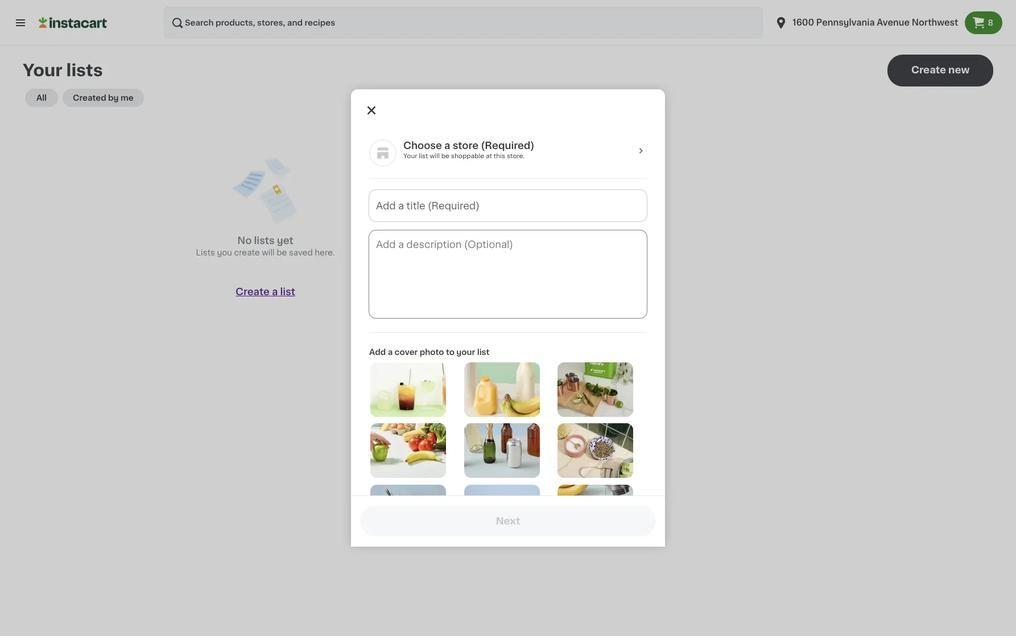 Task type: describe. For each thing, give the bounding box(es) containing it.
an assortment of glasses increasing in height with various cocktails. image
[[371, 363, 446, 417]]

list_add_items dialog
[[351, 89, 666, 636]]

create new
[[912, 65, 970, 75]]

create new button
[[888, 55, 994, 87]]

a for add
[[388, 348, 393, 356]]

https://www.instacart.com/image server/{width=}x{height=}/www.instacart.com/assets/inspiration/lists/retailer_icon_placeholder 63a3e2b01979f35da0e1870724fce461e1878cf4a1109d8d5e383d3ce715635c.png image
[[369, 139, 397, 167]]

will for lists
[[262, 249, 275, 257]]

list inside choose a store (required) your list will be shoppable at this store.
[[419, 153, 428, 159]]

you
[[217, 249, 232, 257]]

all
[[36, 94, 47, 102]]

8 button
[[966, 11, 1003, 34]]

choose
[[404, 141, 442, 150]]

saved
[[289, 249, 313, 257]]

no
[[238, 236, 252, 245]]

by
[[108, 94, 119, 102]]

store.
[[507, 153, 525, 159]]

Add a title (Required) text field
[[369, 190, 647, 221]]

create for create new
[[912, 65, 947, 75]]

create a list link
[[236, 288, 295, 297]]

photo
[[420, 348, 444, 356]]

all button
[[25, 89, 58, 107]]

lists for your
[[66, 62, 103, 79]]

at
[[486, 153, 492, 159]]

(required)
[[481, 141, 535, 150]]

a bunch of kale, a sliced lemon, a half of an avocado, a cucumber, a bunch of bananas, and a blender. image
[[558, 485, 634, 540]]

to
[[446, 348, 455, 356]]

8
[[989, 19, 994, 27]]

a for choose
[[445, 141, 451, 150]]

will for a
[[430, 153, 440, 159]]

a person touching an apple, a banana, a bunch of tomatoes, and an assortment of other vegetables on a counter. image
[[371, 424, 446, 478]]

none text field inside list_add_items dialog
[[369, 231, 647, 318]]



Task type: vqa. For each thing, say whether or not it's contained in the screenshot.
40.3 mi away THE EBT
no



Task type: locate. For each thing, give the bounding box(es) containing it.
a bulb of garlic, a bowl of salt, a bowl of pepper, a bowl of cut celery. image
[[558, 424, 634, 478]]

2 vertical spatial a
[[388, 348, 393, 356]]

1 horizontal spatial will
[[430, 153, 440, 159]]

cover
[[395, 348, 418, 356]]

a keyboard, mouse, notebook, cup of pencils, wire cable. image
[[371, 485, 446, 540]]

0 vertical spatial your
[[23, 62, 63, 79]]

create for create a list
[[236, 288, 270, 297]]

be down 'yet'
[[277, 249, 287, 257]]

your up all button
[[23, 62, 63, 79]]

this
[[494, 153, 506, 159]]

a down the no lists yet lists you create will be saved here.
[[272, 288, 278, 297]]

1 horizontal spatial lists
[[254, 236, 275, 245]]

1 vertical spatial a
[[272, 288, 278, 297]]

1 vertical spatial will
[[262, 249, 275, 257]]

a inside choose a store (required) your list will be shoppable at this store.
[[445, 141, 451, 150]]

me
[[121, 94, 134, 102]]

instacart logo image
[[39, 16, 107, 30]]

create inside create new button
[[912, 65, 947, 75]]

be for lists
[[277, 249, 287, 257]]

0 horizontal spatial a
[[272, 288, 278, 297]]

list down choose
[[419, 153, 428, 159]]

2 horizontal spatial list
[[477, 348, 490, 356]]

a marble tabletop with a wooden cutting board of cut limes, copper cups, and vodka bottles. image
[[558, 363, 634, 417]]

0 horizontal spatial create
[[236, 288, 270, 297]]

shoppable
[[451, 153, 485, 159]]

be for a
[[442, 153, 450, 159]]

be left shoppable
[[442, 153, 450, 159]]

choose a store (required) your list will be shoppable at this store.
[[404, 141, 535, 159]]

be inside the no lists yet lists you create will be saved here.
[[277, 249, 287, 257]]

0 vertical spatial a
[[445, 141, 451, 150]]

1 horizontal spatial create
[[912, 65, 947, 75]]

created
[[73, 94, 106, 102]]

0 horizontal spatial lists
[[66, 62, 103, 79]]

1 horizontal spatial list
[[419, 153, 428, 159]]

lists right no
[[254, 236, 275, 245]]

create left new
[[912, 65, 947, 75]]

0 vertical spatial will
[[430, 153, 440, 159]]

will right create
[[262, 249, 275, 257]]

a right add
[[388, 348, 393, 356]]

1 vertical spatial lists
[[254, 236, 275, 245]]

2 horizontal spatial a
[[445, 141, 451, 150]]

1 horizontal spatial a
[[388, 348, 393, 356]]

None text field
[[369, 231, 647, 318]]

0 horizontal spatial be
[[277, 249, 287, 257]]

your inside choose a store (required) your list will be shoppable at this store.
[[404, 153, 418, 159]]

add a cover photo to your list
[[369, 348, 490, 356]]

create down create
[[236, 288, 270, 297]]

0 vertical spatial be
[[442, 153, 450, 159]]

your
[[457, 348, 476, 356]]

1 vertical spatial create
[[236, 288, 270, 297]]

list down saved
[[280, 288, 295, 297]]

no lists yet lists you create will be saved here.
[[196, 236, 335, 257]]

list
[[419, 153, 428, 159], [280, 288, 295, 297], [477, 348, 490, 356]]

0 vertical spatial list
[[419, 153, 428, 159]]

be inside choose a store (required) your list will be shoppable at this store.
[[442, 153, 450, 159]]

will inside choose a store (required) your list will be shoppable at this store.
[[430, 153, 440, 159]]

your
[[23, 62, 63, 79], [404, 153, 418, 159]]

new
[[949, 65, 970, 75]]

yet
[[277, 236, 294, 245]]

a for create
[[272, 288, 278, 297]]

0 vertical spatial create
[[912, 65, 947, 75]]

pressed powder, foundation, lip stick, and makeup brushes. image
[[464, 485, 540, 540]]

will down choose
[[430, 153, 440, 159]]

create
[[234, 249, 260, 257]]

lists up created
[[66, 62, 103, 79]]

1 vertical spatial list
[[280, 288, 295, 297]]

a left store
[[445, 141, 451, 150]]

lists for no
[[254, 236, 275, 245]]

created by me
[[73, 94, 134, 102]]

lists
[[196, 249, 215, 257]]

1 vertical spatial your
[[404, 153, 418, 159]]

create a list
[[236, 288, 295, 297]]

1 horizontal spatial be
[[442, 153, 450, 159]]

2 vertical spatial list
[[477, 348, 490, 356]]

here.
[[315, 249, 335, 257]]

a
[[445, 141, 451, 150], [272, 288, 278, 297], [388, 348, 393, 356]]

list right your
[[477, 348, 490, 356]]

add
[[369, 348, 386, 356]]

lists
[[66, 62, 103, 79], [254, 236, 275, 245]]

your lists
[[23, 62, 103, 79]]

will inside the no lists yet lists you create will be saved here.
[[262, 249, 275, 257]]

a roll of paper towels, a gallon of orange juice, a small bottle of milk, a bunch of bananas. image
[[464, 363, 540, 417]]

will
[[430, 153, 440, 159], [262, 249, 275, 257]]

create
[[912, 65, 947, 75], [236, 288, 270, 297]]

created by me button
[[63, 89, 144, 107]]

lists inside the no lists yet lists you create will be saved here.
[[254, 236, 275, 245]]

0 horizontal spatial list
[[280, 288, 295, 297]]

1 vertical spatial be
[[277, 249, 287, 257]]

store
[[453, 141, 479, 150]]

be
[[442, 153, 450, 159], [277, 249, 287, 257]]

0 horizontal spatial your
[[23, 62, 63, 79]]

0 horizontal spatial will
[[262, 249, 275, 257]]

0 vertical spatial lists
[[66, 62, 103, 79]]

1 horizontal spatial your
[[404, 153, 418, 159]]

your down choose
[[404, 153, 418, 159]]

a blue can, a silver can, an empty bottle, an empty champagne bottle, and two brown glass bottles. image
[[464, 424, 540, 478]]



